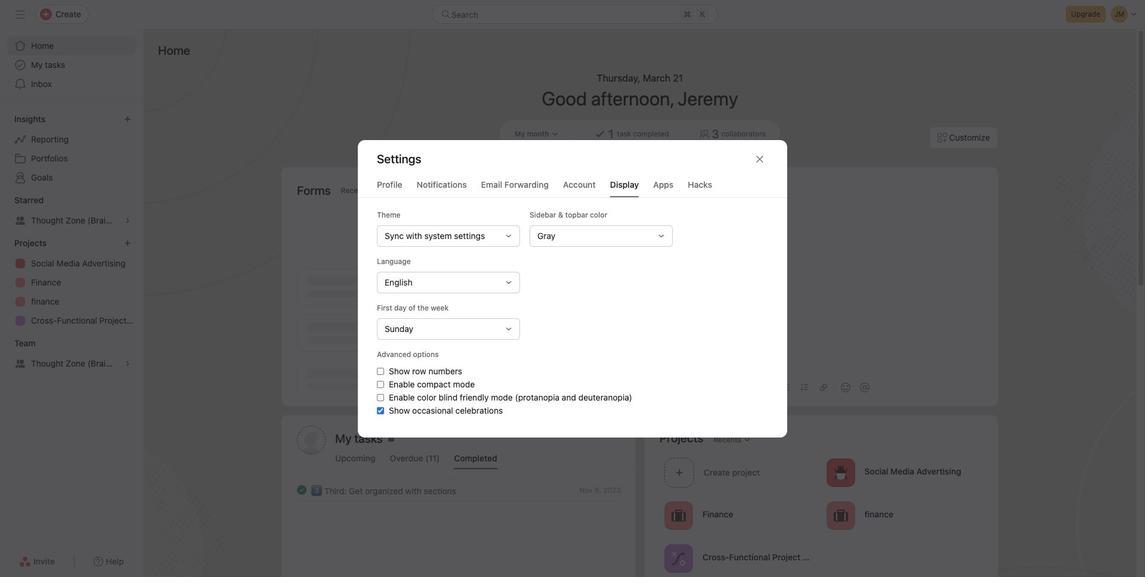 Task type: describe. For each thing, give the bounding box(es) containing it.
add profile photo image
[[297, 426, 326, 455]]

teams element
[[0, 333, 143, 376]]

close this dialog image
[[755, 154, 765, 164]]

starred element
[[0, 190, 143, 233]]

at mention image
[[860, 383, 870, 392]]

Completed checkbox
[[295, 483, 309, 497]]

hide sidebar image
[[16, 10, 25, 19]]

global element
[[0, 29, 143, 101]]

0 horizontal spatial list item
[[283, 480, 635, 501]]

numbered list image
[[801, 384, 808, 391]]

2 briefcase image from the left
[[834, 509, 848, 523]]

link image
[[820, 384, 827, 391]]



Task type: locate. For each thing, give the bounding box(es) containing it.
completed image
[[295, 483, 309, 497]]

None checkbox
[[377, 381, 384, 388], [377, 394, 384, 401], [377, 381, 384, 388], [377, 394, 384, 401]]

briefcase image up line_and_symbols image
[[672, 509, 686, 523]]

None checkbox
[[377, 368, 384, 375], [377, 407, 384, 414], [377, 368, 384, 375], [377, 407, 384, 414]]

line_and_symbols image
[[672, 551, 686, 566]]

1 briefcase image from the left
[[672, 509, 686, 523]]

dialog
[[358, 140, 787, 438]]

1 horizontal spatial briefcase image
[[834, 509, 848, 523]]

settings tab list
[[358, 178, 787, 198]]

briefcase image
[[672, 509, 686, 523], [834, 509, 848, 523]]

projects element
[[0, 233, 143, 333]]

1 horizontal spatial list item
[[660, 455, 822, 491]]

briefcase image down bug "image"
[[834, 509, 848, 523]]

insights element
[[0, 109, 143, 190]]

bug image
[[834, 466, 848, 480]]

toolbar
[[660, 374, 983, 401]]

bulleted list image
[[782, 384, 789, 391]]

0 horizontal spatial briefcase image
[[672, 509, 686, 523]]

list item
[[660, 455, 822, 491], [283, 480, 635, 501]]



Task type: vqa. For each thing, say whether or not it's contained in the screenshot.
Global element
yes



